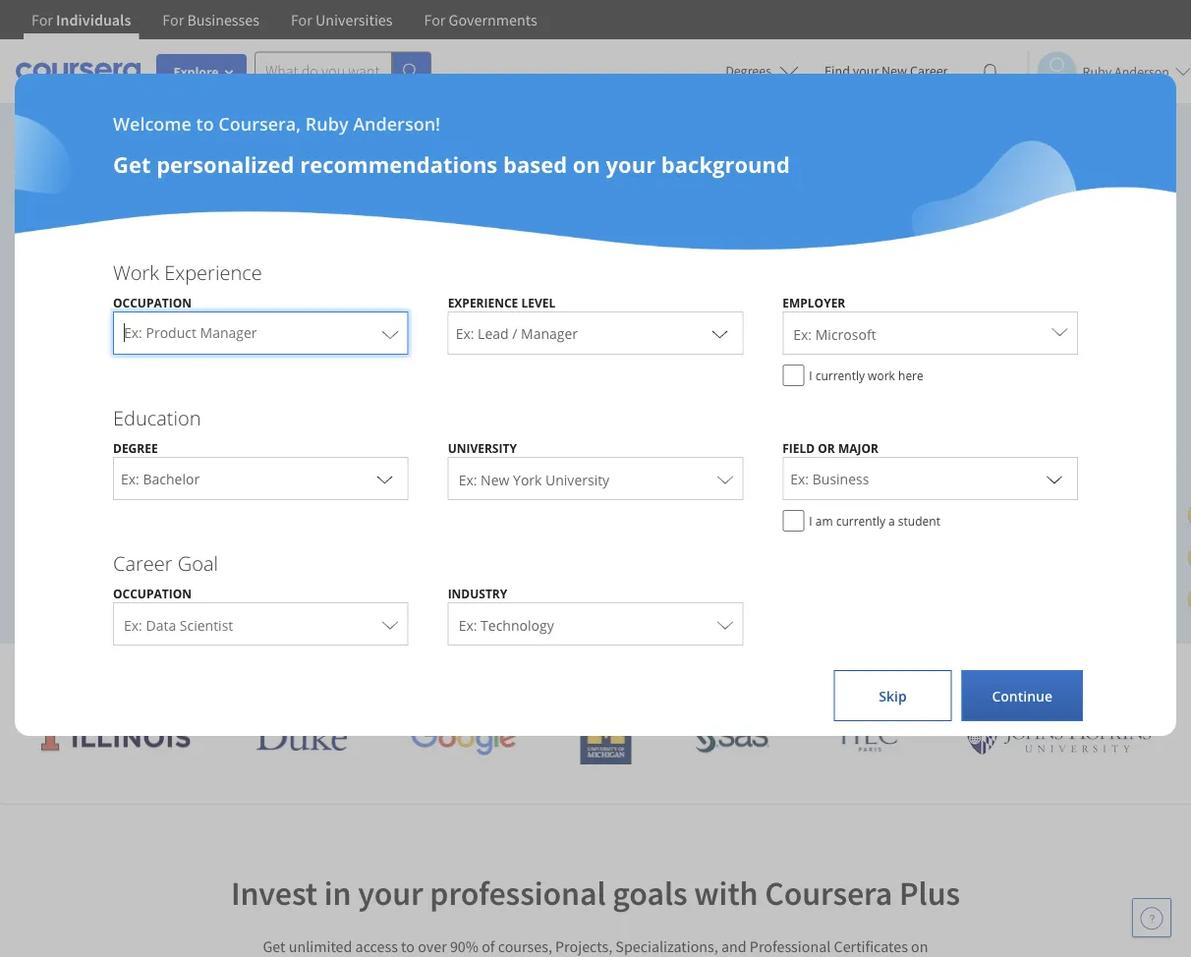 Task type: vqa. For each thing, say whether or not it's contained in the screenshot.
Learning How to Learn: Powerful mental tools to help you master tough subjects Link
no



Task type: describe. For each thing, give the bounding box(es) containing it.
get unlimited access to over 90% of courses, projects, specializations, and professional certificates on
[[263, 937, 929, 958]]

0 horizontal spatial experience
[[164, 259, 262, 286]]

for universities
[[291, 10, 393, 30]]

ex: for ex: microsoft
[[794, 325, 812, 344]]

or $399
[[26, 532, 75, 551]]

companies
[[658, 659, 777, 691]]

student
[[899, 513, 941, 529]]

banner navigation
[[16, 0, 553, 39]]

1 vertical spatial plus
[[900, 873, 961, 915]]

1 vertical spatial experience
[[448, 295, 519, 311]]

here
[[899, 367, 924, 384]]

I am currently a student checkbox
[[783, 510, 805, 532]]

specializations,
[[616, 937, 719, 957]]

ruby
[[306, 112, 349, 136]]

to inside unlimited access to 7,000+ world-class courses, hands-on projects, and job-ready certificate programs—all included in your subscription
[[201, 276, 222, 306]]

certificate
[[263, 311, 363, 340]]

scientist
[[180, 616, 233, 635]]

businesses
[[187, 10, 260, 30]]

continue button
[[962, 671, 1084, 722]]

professional
[[430, 873, 606, 915]]

ex: new york university
[[459, 471, 610, 489]]

90%
[[450, 937, 479, 957]]

chevron down image for experience level
[[708, 322, 732, 345]]

ex: for ex: product manager
[[124, 324, 142, 342]]

find your new career
[[825, 62, 948, 80]]

ex: data scientist
[[124, 616, 233, 635]]

career goal element
[[93, 550, 1098, 656]]

unlimited access to 7,000+ world-class courses, hands-on projects, and job-ready certificate programs—all included in your subscription
[[26, 276, 627, 375]]

7-
[[94, 486, 108, 506]]

google image
[[411, 720, 517, 756]]

welcome to coursera, ruby anderson!
[[113, 112, 441, 136]]

goal
[[178, 550, 218, 577]]

0 horizontal spatial university
[[448, 440, 517, 456]]

show notifications image
[[979, 64, 1002, 88]]

0 vertical spatial with
[[784, 659, 831, 691]]

personalized
[[157, 149, 295, 179]]

duke university image
[[256, 720, 347, 751]]

continue
[[993, 687, 1053, 706]]

ready
[[200, 311, 258, 340]]

i for work experience
[[810, 367, 813, 384]]

unlimited
[[289, 937, 352, 957]]

subscription
[[77, 345, 202, 375]]

education
[[113, 404, 201, 431]]

1 vertical spatial coursera
[[765, 873, 893, 915]]

projects,
[[26, 311, 112, 340]]

ex: for ex: data scientist
[[124, 616, 142, 635]]

your up over
[[358, 873, 423, 915]]

for businesses
[[163, 10, 260, 30]]

1 vertical spatial in
[[324, 873, 352, 915]]

for for governments
[[424, 10, 446, 30]]

product
[[146, 324, 197, 342]]

projects,
[[556, 937, 613, 957]]

invest in your professional goals with coursera plus
[[231, 873, 961, 915]]

unlimited
[[26, 276, 124, 306]]

cancel
[[109, 441, 152, 459]]

get personalized recommendations based on your background
[[113, 149, 791, 179]]

i currently work here
[[810, 367, 924, 384]]

work
[[868, 367, 896, 384]]

on inside get unlimited access to over 90% of courses, projects, specializations, and professional certificates on
[[912, 937, 929, 957]]

and for specializations,
[[722, 937, 747, 957]]

find
[[825, 62, 850, 80]]

university of michigan image
[[580, 711, 632, 765]]

for individuals
[[31, 10, 131, 30]]

world-
[[300, 276, 364, 306]]

day
[[108, 486, 133, 506]]

help center image
[[1141, 907, 1164, 930]]

career inside the "find your new career" link
[[911, 62, 948, 80]]

ex: technology
[[459, 616, 554, 635]]

university of illinois at urbana-champaign image
[[39, 722, 193, 754]]

leading
[[391, 659, 471, 691]]

skip
[[879, 687, 907, 706]]

universities
[[316, 10, 393, 30]]

i am currently a student
[[810, 513, 941, 529]]

chevron down image
[[1043, 467, 1067, 491]]

$59 /month, cancel anytime
[[26, 441, 213, 459]]

certificates
[[834, 937, 909, 957]]

find your new career link
[[815, 59, 958, 84]]

get for invest
[[263, 937, 286, 957]]

/month,
[[49, 441, 105, 459]]

employer
[[783, 295, 846, 311]]

anderson!
[[353, 112, 441, 136]]

work experience element
[[93, 259, 1098, 396]]

your inside unlimited access to 7,000+ world-class courses, hands-on projects, and job-ready certificate programs—all included in your subscription
[[26, 345, 72, 375]]

7,000+
[[227, 276, 294, 306]]

industry
[[448, 586, 508, 602]]

free
[[136, 486, 166, 506]]

level
[[522, 295, 556, 311]]

data
[[146, 616, 176, 635]]

over
[[418, 937, 447, 957]]

on inside unlimited access to 7,000+ world-class courses, hands-on projects, and job-ready certificate programs—all included in your subscription
[[577, 276, 603, 306]]

start 7-day free trial
[[57, 486, 200, 506]]

education element
[[93, 404, 1098, 542]]

1 vertical spatial or
[[26, 532, 40, 551]]

johns hopkins university image
[[966, 720, 1152, 756]]

access inside get unlimited access to over 90% of courses, projects, specializations, and professional certificates on
[[356, 937, 398, 957]]

start 7-day free trial button
[[26, 472, 231, 519]]

0 vertical spatial plus
[[944, 659, 989, 691]]

ex: for ex: technology
[[459, 616, 477, 635]]

professional
[[750, 937, 831, 957]]

0 vertical spatial coursera
[[837, 659, 937, 691]]



Task type: locate. For each thing, give the bounding box(es) containing it.
job-
[[162, 311, 200, 340]]

2 horizontal spatial and
[[722, 937, 747, 957]]

occupation up the data
[[113, 586, 192, 602]]

to left over
[[401, 937, 415, 957]]

0 horizontal spatial access
[[130, 276, 195, 306]]

i
[[810, 367, 813, 384], [810, 513, 813, 529]]

0 vertical spatial experience
[[164, 259, 262, 286]]

0 vertical spatial courses,
[[418, 276, 502, 306]]

1 vertical spatial to
[[201, 276, 222, 306]]

with left skip button
[[784, 659, 831, 691]]

1 for from the left
[[31, 10, 53, 30]]

for left governments
[[424, 10, 446, 30]]

coursera image
[[16, 55, 141, 87]]

currently down ex: microsoft
[[816, 367, 865, 384]]

and up university of michigan image
[[609, 659, 651, 691]]

and inside get unlimited access to over 90% of courses, projects, specializations, and professional certificates on
[[722, 937, 747, 957]]

experience
[[164, 259, 262, 286], [448, 295, 519, 311]]

your inside the "find your new career" link
[[853, 62, 879, 80]]

experience level
[[448, 295, 556, 311]]

plus up certificates
[[900, 873, 961, 915]]

universities
[[478, 659, 603, 691]]

0 horizontal spatial or
[[26, 532, 40, 551]]

1 vertical spatial on
[[577, 276, 603, 306]]

0 horizontal spatial new
[[481, 471, 510, 489]]

am
[[816, 513, 833, 529]]

1 vertical spatial courses,
[[498, 937, 553, 957]]

your down projects,
[[26, 345, 72, 375]]

0 vertical spatial currently
[[816, 367, 865, 384]]

2 vertical spatial and
[[722, 937, 747, 957]]

0 vertical spatial access
[[130, 276, 195, 306]]

field or major
[[783, 440, 879, 456]]

goals
[[613, 873, 688, 915]]

of
[[482, 937, 495, 957]]

recommendations
[[300, 149, 498, 179]]

get down welcome
[[113, 149, 151, 179]]

2 i from the top
[[810, 513, 813, 529]]

0 vertical spatial occupation
[[113, 295, 192, 311]]

in up unlimited
[[324, 873, 352, 915]]

0 horizontal spatial with
[[695, 873, 759, 915]]

0 vertical spatial and
[[118, 311, 156, 340]]

$59
[[26, 441, 49, 459]]

coursera plus image
[[26, 185, 325, 214]]

0 horizontal spatial chevron down image
[[373, 467, 397, 491]]

courses,
[[418, 276, 502, 306], [498, 937, 553, 957]]

1 vertical spatial access
[[356, 937, 398, 957]]

class
[[364, 276, 413, 306]]

i left am
[[810, 513, 813, 529]]

0 vertical spatial career
[[911, 62, 948, 80]]

your inside onboardingmodal dialog
[[606, 149, 656, 179]]

occupation inside career goal element
[[113, 586, 192, 602]]

0 horizontal spatial career
[[113, 550, 173, 577]]

university up york on the left of page
[[448, 440, 517, 456]]

to up personalized
[[196, 112, 214, 136]]

0 vertical spatial new
[[882, 62, 908, 80]]

0 vertical spatial chevron down image
[[708, 322, 732, 345]]

get left unlimited
[[263, 937, 286, 957]]

ex: down industry
[[459, 616, 477, 635]]

0 vertical spatial i
[[810, 367, 813, 384]]

technology
[[481, 616, 554, 635]]

courses, inside unlimited access to 7,000+ world-class courses, hands-on projects, and job-ready certificate programs—all included in your subscription
[[418, 276, 502, 306]]

access up job-
[[130, 276, 195, 306]]

on right based
[[573, 149, 601, 179]]

occupation for work
[[113, 295, 192, 311]]

career
[[911, 62, 948, 80], [113, 550, 173, 577]]

access inside unlimited access to 7,000+ world-class courses, hands-on projects, and job-ready certificate programs—all included in your subscription
[[130, 276, 195, 306]]

new left york on the left of page
[[481, 471, 510, 489]]

new inside 'education' element
[[481, 471, 510, 489]]

to inside onboardingmodal dialog
[[196, 112, 214, 136]]

for governments
[[424, 10, 538, 30]]

1 horizontal spatial get
[[263, 937, 286, 957]]

1 i from the top
[[810, 367, 813, 384]]

for left 'businesses'
[[163, 10, 184, 30]]

1 horizontal spatial and
[[609, 659, 651, 691]]

0 vertical spatial university
[[448, 440, 517, 456]]

background
[[662, 149, 791, 179]]

coursera,
[[219, 112, 301, 136]]

major
[[839, 440, 879, 456]]

courses, inside get unlimited access to over 90% of courses, projects, specializations, and professional certificates on
[[498, 937, 553, 957]]

work
[[113, 259, 159, 286]]

for left 'individuals'
[[31, 10, 53, 30]]

your
[[853, 62, 879, 80], [606, 149, 656, 179], [26, 345, 72, 375], [358, 873, 423, 915]]

your right find
[[853, 62, 879, 80]]

get inside onboardingmodal dialog
[[113, 149, 151, 179]]

or inside 'education' element
[[818, 440, 836, 456]]

trial
[[169, 486, 200, 506]]

career left 'show notifications' image
[[911, 62, 948, 80]]

to
[[196, 112, 214, 136], [201, 276, 222, 306], [401, 937, 415, 957]]

and for projects,
[[118, 311, 156, 340]]

for for businesses
[[163, 10, 184, 30]]

onboardingmodal dialog
[[0, 0, 1192, 958]]

1 horizontal spatial new
[[882, 62, 908, 80]]

coursera
[[837, 659, 937, 691], [765, 873, 893, 915]]

1 vertical spatial chevron down image
[[373, 467, 397, 491]]

university
[[448, 440, 517, 456], [546, 471, 610, 489]]

for for individuals
[[31, 10, 53, 30]]

1 vertical spatial new
[[481, 471, 510, 489]]

3 for from the left
[[291, 10, 313, 30]]

new
[[882, 62, 908, 80], [481, 471, 510, 489]]

and inside unlimited access to 7,000+ world-class courses, hands-on projects, and job-ready certificate programs—all included in your subscription
[[118, 311, 156, 340]]

or
[[818, 440, 836, 456], [26, 532, 40, 551]]

1 vertical spatial university
[[546, 471, 610, 489]]

1 vertical spatial career
[[113, 550, 173, 577]]

1 horizontal spatial experience
[[448, 295, 519, 311]]

0 vertical spatial to
[[196, 112, 214, 136]]

for for universities
[[291, 10, 313, 30]]

access
[[130, 276, 195, 306], [356, 937, 398, 957]]

1 occupation from the top
[[113, 295, 192, 311]]

i for education
[[810, 513, 813, 529]]

in right included
[[609, 311, 627, 340]]

occupation down the work
[[113, 295, 192, 311]]

currently left a
[[836, 513, 886, 529]]

anytime
[[156, 441, 213, 459]]

1 horizontal spatial access
[[356, 937, 398, 957]]

currently
[[816, 367, 865, 384], [836, 513, 886, 529]]

york
[[513, 471, 542, 489]]

None search field
[[255, 52, 432, 91]]

career goal
[[113, 550, 218, 577]]

invest
[[231, 873, 318, 915]]

career left goal
[[113, 550, 173, 577]]

ex: inside 'education' element
[[459, 471, 477, 489]]

1 vertical spatial and
[[609, 659, 651, 691]]

courses, up programs—all on the left top of page
[[418, 276, 502, 306]]

to up 'ready'
[[201, 276, 222, 306]]

coursera up professional
[[765, 873, 893, 915]]

get for welcome
[[113, 149, 151, 179]]

hands-
[[508, 276, 577, 306]]

ex: microsoft
[[794, 325, 877, 344]]

your left background
[[606, 149, 656, 179]]

career inside career goal element
[[113, 550, 173, 577]]

or left $399
[[26, 532, 40, 551]]

on up included
[[577, 276, 603, 306]]

microsoft
[[816, 325, 877, 344]]

plus left continue
[[944, 659, 989, 691]]

and up subscription
[[118, 311, 156, 340]]

university right york on the left of page
[[546, 471, 610, 489]]

1 vertical spatial occupation
[[113, 586, 192, 602]]

chevron down image
[[708, 322, 732, 345], [373, 467, 397, 491]]

ex: for ex: new york university
[[459, 471, 477, 489]]

ex: down employer
[[794, 325, 812, 344]]

to inside get unlimited access to over 90% of courses, projects, specializations, and professional certificates on
[[401, 937, 415, 957]]

included
[[517, 311, 603, 340]]

leading universities and companies with coursera plus
[[385, 659, 989, 691]]

courses, right of
[[498, 937, 553, 957]]

on inside dialog
[[573, 149, 601, 179]]

chevron down image for degree
[[373, 467, 397, 491]]

0 vertical spatial or
[[818, 440, 836, 456]]

with right goals
[[695, 873, 759, 915]]

new right find
[[882, 62, 908, 80]]

2 for from the left
[[163, 10, 184, 30]]

get inside get unlimited access to over 90% of courses, projects, specializations, and professional certificates on
[[263, 937, 286, 957]]

a
[[889, 513, 896, 529]]

occupation inside work experience element
[[113, 295, 192, 311]]

plus
[[944, 659, 989, 691], [900, 873, 961, 915]]

occupation for career
[[113, 586, 192, 602]]

on right certificates
[[912, 937, 929, 957]]

experience left level
[[448, 295, 519, 311]]

i inside 'education' element
[[810, 513, 813, 529]]

based
[[503, 149, 567, 179]]

1 horizontal spatial career
[[911, 62, 948, 80]]

degree
[[113, 440, 158, 456]]

1 vertical spatial currently
[[836, 513, 886, 529]]

1 horizontal spatial chevron down image
[[708, 322, 732, 345]]

ex: left york on the left of page
[[459, 471, 477, 489]]

i inside work experience element
[[810, 367, 813, 384]]

2 occupation from the top
[[113, 586, 192, 602]]

for
[[31, 10, 53, 30], [163, 10, 184, 30], [291, 10, 313, 30], [424, 10, 446, 30]]

chevron down image inside work experience element
[[708, 322, 732, 345]]

programs—all
[[368, 311, 511, 340]]

in inside unlimited access to 7,000+ world-class courses, hands-on projects, and job-ready certificate programs—all included in your subscription
[[609, 311, 627, 340]]

on
[[573, 149, 601, 179], [577, 276, 603, 306], [912, 937, 929, 957]]

1 vertical spatial with
[[695, 873, 759, 915]]

individuals
[[56, 10, 131, 30]]

2 vertical spatial on
[[912, 937, 929, 957]]

for left universities
[[291, 10, 313, 30]]

skip button
[[834, 671, 952, 722]]

1 vertical spatial i
[[810, 513, 813, 529]]

and left professional
[[722, 937, 747, 957]]

experience up 'ready'
[[164, 259, 262, 286]]

0 horizontal spatial and
[[118, 311, 156, 340]]

0 vertical spatial get
[[113, 149, 151, 179]]

manager
[[200, 324, 257, 342]]

0 horizontal spatial in
[[324, 873, 352, 915]]

governments
[[449, 10, 538, 30]]

i right i currently work here option
[[810, 367, 813, 384]]

1 horizontal spatial in
[[609, 311, 627, 340]]

work experience
[[113, 259, 262, 286]]

currently inside 'education' element
[[836, 513, 886, 529]]

0 vertical spatial in
[[609, 311, 627, 340]]

or right field
[[818, 440, 836, 456]]

1 horizontal spatial university
[[546, 471, 610, 489]]

access left over
[[356, 937, 398, 957]]

hec paris image
[[833, 718, 902, 758]]

4 for from the left
[[424, 10, 446, 30]]

field
[[783, 440, 815, 456]]

chevron down image inside 'education' element
[[373, 467, 397, 491]]

ex: product manager
[[124, 324, 257, 342]]

0 horizontal spatial get
[[113, 149, 151, 179]]

sas image
[[695, 722, 770, 754]]

1 horizontal spatial with
[[784, 659, 831, 691]]

$399
[[44, 532, 75, 551]]

0 vertical spatial on
[[573, 149, 601, 179]]

1 horizontal spatial or
[[818, 440, 836, 456]]

coursera up hec paris image
[[837, 659, 937, 691]]

2 vertical spatial to
[[401, 937, 415, 957]]

ex:
[[124, 324, 142, 342], [794, 325, 812, 344], [459, 471, 477, 489], [124, 616, 142, 635], [459, 616, 477, 635]]

currently inside work experience element
[[816, 367, 865, 384]]

ex: left the data
[[124, 616, 142, 635]]

1 vertical spatial get
[[263, 937, 286, 957]]

ex: up subscription
[[124, 324, 142, 342]]

start
[[57, 486, 91, 506]]

with
[[784, 659, 831, 691], [695, 873, 759, 915]]

I currently work here checkbox
[[783, 365, 805, 386]]



